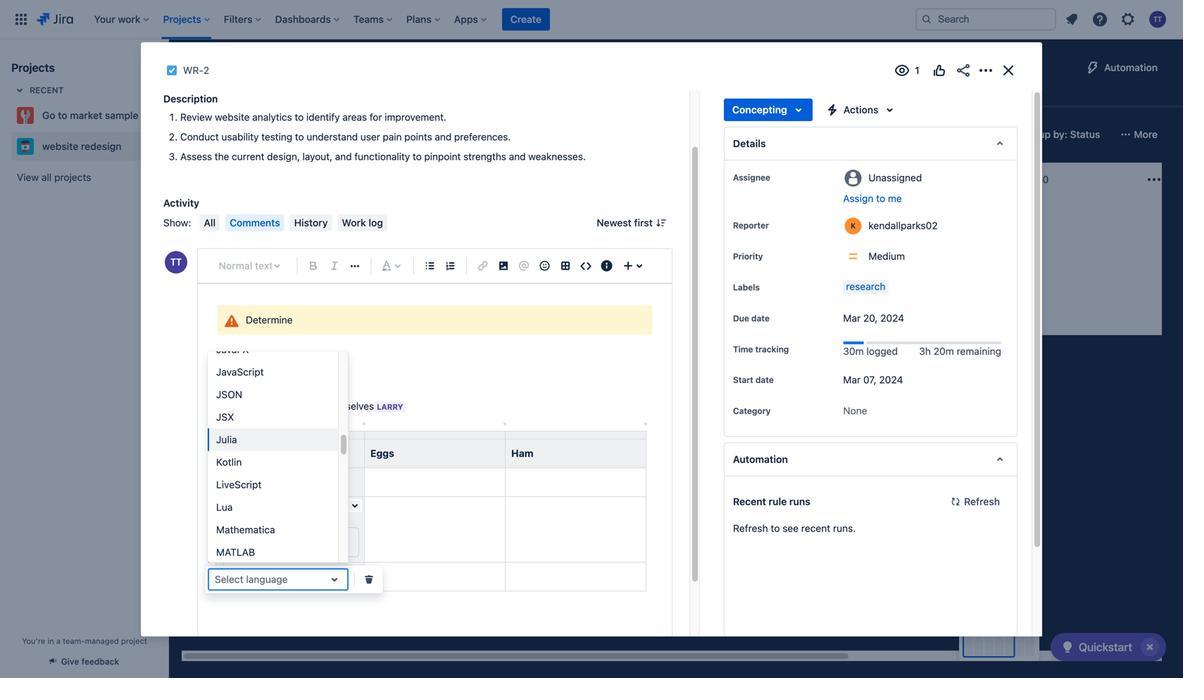 Task type: locate. For each thing, give the bounding box(es) containing it.
and up the pinpoint
[[435, 131, 452, 143]]

json
[[216, 389, 242, 401]]

mar left the 07,
[[844, 374, 861, 386]]

1 vertical spatial 1
[[234, 240, 238, 250]]

1 vertical spatial 2024
[[880, 374, 904, 386]]

details
[[733, 138, 766, 149]]

comments button
[[226, 215, 284, 231]]

tracking
[[756, 345, 789, 354]]

0 vertical spatial website
[[215, 111, 250, 123]]

task image for wr-2
[[596, 276, 607, 287]]

reports
[[721, 88, 757, 100]]

1 vertical spatial medium image
[[748, 276, 760, 287]]

to left identify
[[295, 111, 304, 123]]

let's not get ahead of ourselves larry
[[230, 401, 403, 412]]

concepting
[[733, 104, 788, 116]]

give
[[61, 657, 79, 667]]

2 vertical spatial mar
[[844, 374, 861, 386]]

prototyping
[[795, 211, 848, 223]]

1 vertical spatial date
[[756, 375, 774, 385]]

0 horizontal spatial medium image
[[550, 240, 561, 251]]

is
[[257, 365, 271, 380]]

and
[[435, 131, 452, 143], [335, 151, 352, 162], [509, 151, 526, 162]]

and right strengths
[[509, 151, 526, 162]]

0 vertical spatial 2024
[[881, 312, 905, 324]]

wr-2 up summary
[[183, 64, 209, 76]]

wr-2 link down 20 mar
[[613, 276, 637, 288]]

medium image for wr-2
[[748, 276, 760, 287]]

1 down goals
[[234, 240, 238, 250]]

julia
[[216, 434, 237, 446]]

remove image
[[361, 571, 378, 588]]

usability
[[222, 131, 259, 143]]

feedback
[[81, 657, 119, 667]]

task image
[[166, 65, 178, 76], [199, 240, 210, 251]]

date right start
[[756, 375, 774, 385]]

1 vertical spatial wr-2
[[613, 277, 637, 287]]

0 horizontal spatial automation
[[733, 454, 788, 465]]

automation image
[[1085, 59, 1102, 76]]

0 horizontal spatial ahead
[[289, 401, 317, 412]]

1 up assign
[[840, 174, 844, 185]]

panel warning image
[[223, 313, 240, 330]]

all button
[[200, 215, 220, 231]]

2 horizontal spatial and
[[509, 151, 526, 162]]

0 horizontal spatial wr-2
[[183, 64, 209, 76]]

select
[[215, 574, 244, 585]]

more information about this user image
[[845, 218, 862, 235]]

mar 07, 2024
[[844, 374, 904, 386]]

wr- for wr-1 link
[[216, 240, 234, 250]]

work
[[342, 217, 366, 229]]

time
[[733, 345, 753, 354]]

add people image
[[362, 126, 379, 143]]

ahead right days
[[318, 537, 348, 548]]

1
[[840, 174, 844, 185], [234, 240, 238, 250]]

view all projects
[[17, 172, 91, 183]]

create button
[[502, 8, 550, 31], [985, 202, 1168, 225], [190, 267, 373, 290], [389, 267, 572, 290], [588, 304, 771, 326], [786, 310, 969, 333]]

to left "me"
[[877, 193, 886, 204]]

2024 right the 07,
[[880, 374, 904, 386]]

javascript
[[216, 366, 264, 378]]

1 vertical spatial task image
[[596, 276, 607, 287]]

0 vertical spatial ahead
[[289, 401, 317, 412]]

create button for analyze current website
[[588, 304, 771, 326]]

1 horizontal spatial 2
[[631, 277, 637, 287]]

1 vertical spatial automation
[[733, 454, 788, 465]]

task image down info panel icon
[[596, 276, 607, 287]]

wr- up bullet list ⌘⇧8 image
[[414, 240, 433, 250]]

website
[[672, 211, 708, 223]]

1 horizontal spatial wr-2 link
[[613, 276, 637, 288]]

2024 for mar 20, 2024
[[881, 312, 905, 324]]

wr- down "all" button on the left of the page
[[216, 240, 234, 250]]

20
[[610, 259, 621, 268]]

1 vertical spatial task image
[[199, 240, 210, 251]]

website up search board text field at left top
[[215, 111, 250, 123]]

30m
[[844, 346, 864, 357]]

wr- for wr-6 link
[[414, 240, 433, 250]]

view all projects link
[[11, 165, 158, 190]]

review
[[180, 111, 212, 123]]

0 vertical spatial medium image
[[550, 240, 561, 251]]

Comment - Main content area, start typing to enter text. text field
[[210, 305, 654, 620]]

automation down the category in the bottom right of the page
[[733, 454, 788, 465]]

wr-2 down 20 mar
[[613, 277, 637, 287]]

details element
[[724, 127, 1018, 161]]

2 for leftmost wr-2 link
[[204, 64, 209, 76]]

3h 20m remaining
[[920, 346, 1002, 357]]

wr-2 link
[[183, 62, 209, 79], [613, 276, 637, 288]]

mar
[[623, 259, 641, 268], [844, 312, 861, 324], [844, 374, 861, 386]]

medium image
[[550, 240, 561, 251], [748, 276, 760, 287]]

0 vertical spatial mar
[[623, 259, 641, 268]]

3h
[[920, 346, 931, 357]]

1 horizontal spatial medium image
[[748, 276, 760, 287]]

wr- inside west dialog
[[183, 64, 204, 76]]

mar right 20
[[623, 259, 641, 268]]

1 vertical spatial wr-2 link
[[613, 276, 637, 288]]

30m logged
[[844, 346, 898, 357]]

none
[[844, 405, 868, 417]]

bullet list ⌘⇧8 image
[[422, 258, 438, 274]]

date right due
[[752, 314, 770, 323]]

improvement.
[[385, 111, 447, 123]]

1 horizontal spatial task image
[[596, 276, 607, 287]]

design,
[[267, 151, 300, 162]]

and down conduct usability testing to understand user pain points and preferences.
[[335, 151, 352, 162]]

check image
[[1060, 639, 1076, 656]]

1 horizontal spatial wr-2
[[613, 277, 637, 287]]

create button for define goals
[[190, 267, 373, 290]]

1 vertical spatial 2
[[631, 277, 637, 287]]

newest first button
[[589, 215, 673, 231]]

0 vertical spatial wr-2 link
[[183, 62, 209, 79]]

07,
[[864, 374, 877, 386]]

emoji image
[[537, 258, 553, 274]]

start date
[[733, 375, 774, 385]]

1 horizontal spatial ahead
[[318, 537, 348, 548]]

mar left 20,
[[844, 312, 861, 324]]

automation right automation icon
[[1105, 62, 1158, 73]]

menu bar containing all
[[197, 215, 390, 231]]

medium image up emoji 'image'
[[550, 240, 561, 251]]

task image up description
[[166, 65, 178, 76]]

wr- left "copy link to issue" icon
[[183, 64, 204, 76]]

due
[[733, 314, 750, 323]]

to right the testing
[[295, 131, 304, 143]]

2
[[204, 64, 209, 76], [631, 277, 637, 287]]

tab list
[[178, 82, 941, 107]]

2 up summary
[[204, 64, 209, 76]]

0 horizontal spatial task image
[[166, 65, 178, 76]]

0 vertical spatial 1
[[840, 174, 844, 185]]

actions
[[844, 104, 879, 116]]

show:
[[163, 217, 191, 229]]

Select language text field
[[215, 574, 218, 586]]

labels
[[733, 283, 760, 292]]

current
[[232, 151, 265, 162]]

green
[[230, 448, 259, 459]]

task image
[[397, 240, 409, 251], [596, 276, 607, 287]]

testing 0
[[1003, 174, 1049, 185]]

date for due date
[[752, 314, 770, 323]]

0 vertical spatial 2
[[204, 64, 209, 76]]

medium image down priority on the right of page
[[748, 276, 760, 287]]

task image left wr-1 link
[[199, 240, 210, 251]]

1 vertical spatial mar
[[844, 312, 861, 324]]

strengths
[[464, 151, 507, 162]]

Search board text field
[[187, 125, 295, 144]]

2 down 20 mar
[[631, 277, 637, 287]]

0 horizontal spatial task image
[[397, 240, 409, 251]]

0 horizontal spatial 2
[[204, 64, 209, 76]]

0 vertical spatial automation
[[1105, 62, 1158, 73]]

2024
[[881, 312, 905, 324], [880, 374, 904, 386]]

website inside website redesign link
[[42, 141, 78, 152]]

wr-6 link
[[414, 239, 438, 251]]

issues link
[[671, 82, 707, 107]]

days
[[288, 537, 312, 548]]

menu bar
[[197, 215, 390, 231]]

go to market sample
[[42, 110, 139, 121]]

let's
[[230, 401, 252, 412]]

date
[[752, 314, 770, 323], [756, 375, 774, 385]]

concepting button
[[724, 99, 813, 121]]

task image left wr-6 link
[[397, 240, 409, 251]]

website up view all projects
[[42, 141, 78, 152]]

wr- down due date: 20 march 2024 element
[[613, 277, 631, 287]]

0 horizontal spatial website
[[42, 141, 78, 152]]

2024 right 20,
[[881, 312, 905, 324]]

2 inside west dialog
[[204, 64, 209, 76]]

weaknesses.
[[529, 151, 586, 162]]

projects
[[11, 61, 55, 74]]

1 horizontal spatial website
[[215, 111, 250, 123]]

category
[[733, 406, 771, 416]]

0 vertical spatial wr-2
[[183, 64, 209, 76]]

start
[[733, 375, 754, 385]]

code snippet image
[[578, 258, 595, 274]]

ham
[[511, 448, 534, 459]]

wr-1
[[216, 240, 238, 250]]

analyze
[[596, 211, 632, 223]]

0 vertical spatial task image
[[397, 240, 409, 251]]

jira image
[[37, 11, 73, 28], [37, 11, 73, 28]]

wr-2 inside west dialog
[[183, 64, 209, 76]]

conduct
[[180, 131, 219, 143]]

delightful
[[230, 506, 277, 517]]

quickstart
[[1079, 641, 1133, 654]]

ahead left of
[[289, 401, 317, 412]]

you're in a team-managed project
[[22, 637, 147, 646]]

1 vertical spatial website
[[42, 141, 78, 152]]

of
[[319, 401, 328, 412]]

wr-2 link up summary
[[183, 62, 209, 79]]

0 vertical spatial date
[[752, 314, 770, 323]]

larry
[[377, 403, 403, 412]]

dismiss quickstart image
[[1139, 636, 1162, 659]]

1 horizontal spatial automation
[[1105, 62, 1158, 73]]



Task type: describe. For each thing, give the bounding box(es) containing it.
0 vertical spatial task image
[[166, 65, 178, 76]]

date for start date
[[756, 375, 774, 385]]

issues
[[674, 88, 704, 100]]

mar for mar 20, 2024
[[844, 312, 861, 324]]

logged
[[867, 346, 898, 357]]

sample
[[105, 110, 139, 121]]

goals
[[230, 211, 254, 223]]

vote options: no one has voted for this issue yet. image
[[931, 62, 948, 79]]

website inside west dialog
[[215, 111, 250, 123]]

first
[[634, 217, 653, 229]]

activity
[[163, 197, 199, 209]]

20,
[[864, 312, 878, 324]]

work log
[[342, 217, 383, 229]]

wr-2 for leftmost wr-2 link
[[183, 64, 209, 76]]

analytics
[[252, 111, 292, 123]]

0 horizontal spatial wr-2 link
[[183, 62, 209, 79]]

me
[[888, 193, 902, 204]]

editor toolbar toolbar
[[205, 339, 383, 604]]

jsx
[[216, 411, 234, 423]]

wr-2 for right wr-2 link
[[613, 277, 637, 287]]

to inside button
[[877, 193, 886, 204]]

kotlin
[[216, 457, 242, 468]]

table image
[[557, 258, 574, 274]]

livescript
[[216, 479, 262, 491]]

quickstart button
[[1051, 633, 1167, 662]]

ourselves
[[331, 401, 374, 412]]

medium image for wr-6
[[550, 240, 561, 251]]

priority
[[733, 252, 763, 261]]

info panel image
[[598, 258, 615, 274]]

select language
[[215, 574, 288, 585]]

2 for right wr-2 link
[[631, 277, 637, 287]]

comments
[[230, 217, 280, 229]]

create button for prototyping
[[786, 310, 969, 333]]

recent
[[30, 85, 64, 95]]

log
[[369, 217, 383, 229]]

due date: 20 march 2024 element
[[599, 258, 641, 269]]

functionality
[[355, 151, 410, 162]]

give feedback
[[61, 657, 119, 667]]

automation inside west dialog
[[733, 454, 788, 465]]

collapse recent projects image
[[11, 82, 28, 99]]

numbered list ⌘⇧7 image
[[442, 258, 459, 274]]

reports link
[[718, 82, 760, 107]]

copy link to issue image
[[207, 64, 218, 75]]

automation button
[[1079, 56, 1167, 79]]

areas
[[343, 111, 367, 123]]

in
[[47, 637, 54, 646]]

more formatting image
[[347, 258, 364, 274]]

west dialog
[[141, 22, 1043, 678]]

1 horizontal spatial 1
[[840, 174, 844, 185]]

newest first
[[597, 217, 653, 229]]

to right go
[[58, 110, 67, 121]]

6
[[433, 240, 438, 250]]

newest
[[597, 217, 632, 229]]

tab list containing summary
[[178, 82, 941, 107]]

remaining
[[957, 346, 1002, 357]]

unassigned
[[869, 172, 922, 184]]

primary element
[[8, 0, 905, 39]]

give feedback button
[[41, 650, 128, 673]]

close image
[[1000, 62, 1017, 79]]

create button for testing
[[985, 202, 1168, 225]]

get
[[272, 401, 287, 412]]

wr-6
[[414, 240, 438, 250]]

research
[[846, 281, 886, 292]]

great
[[253, 537, 282, 548]]

20m
[[934, 346, 955, 357]]

current
[[634, 211, 669, 223]]

the
[[215, 151, 229, 162]]

due date: 20 march 2024 image
[[599, 258, 610, 269]]

0 horizontal spatial 1
[[234, 240, 238, 250]]

lua
[[216, 502, 233, 513]]

testing
[[1003, 175, 1038, 184]]

time tracking
[[733, 345, 789, 354]]

due date
[[733, 314, 770, 323]]

task image for wr-6
[[397, 240, 409, 251]]

summary
[[189, 88, 233, 100]]

create button inside the 'primary' element
[[502, 8, 550, 31]]

assignee
[[733, 173, 771, 182]]

kendallparks02
[[869, 220, 938, 231]]

javafx
[[216, 344, 249, 355]]

Search field
[[916, 8, 1057, 31]]

high image
[[351, 240, 362, 251]]

you're
[[22, 637, 45, 646]]

assess the current design, layout, and functionality to pinpoint strengths and weaknesses.
[[180, 151, 586, 162]]

mar for mar 07, 2024
[[844, 374, 861, 386]]

open image
[[326, 571, 343, 588]]

user
[[361, 131, 380, 143]]

determine
[[246, 314, 293, 326]]

summary link
[[186, 82, 236, 107]]

define goals
[[199, 211, 254, 223]]

managed
[[85, 637, 119, 646]]

wr- for leftmost wr-2 link
[[183, 64, 204, 76]]

create banner
[[0, 0, 1184, 39]]

0 horizontal spatial and
[[335, 151, 352, 162]]

1 horizontal spatial and
[[435, 131, 452, 143]]

create inside the 'primary' element
[[511, 13, 542, 25]]

history
[[294, 217, 328, 229]]

language
[[246, 574, 288, 585]]

wr- for right wr-2 link
[[613, 277, 631, 287]]

automation element
[[724, 443, 1018, 477]]

view
[[17, 172, 39, 183]]

0
[[1043, 174, 1049, 185]]

search image
[[922, 14, 933, 25]]

2024 for mar 07, 2024
[[880, 374, 904, 386]]

menu bar inside west dialog
[[197, 215, 390, 231]]

automation inside button
[[1105, 62, 1158, 73]]

work log button
[[338, 215, 387, 231]]

a
[[56, 637, 61, 646]]

assign to me
[[844, 193, 902, 204]]

show subtasks image
[[829, 276, 846, 293]]

testing
[[262, 131, 292, 143]]

assign to me button
[[844, 192, 1003, 206]]

to down points
[[413, 151, 422, 162]]

all
[[42, 172, 52, 183]]

assess
[[180, 151, 212, 162]]

20 mar
[[610, 259, 641, 268]]

mathematica
[[216, 524, 275, 536]]

due date: 20 march 2024 image
[[599, 258, 610, 269]]

actions image
[[978, 62, 995, 79]]

pain
[[383, 131, 402, 143]]

1 horizontal spatial task image
[[199, 240, 210, 251]]

add image, video, or file image
[[495, 258, 512, 274]]

not
[[254, 401, 269, 412]]

preferences.
[[454, 131, 511, 143]]

eggs
[[371, 448, 394, 459]]

projects
[[54, 172, 91, 183]]

analyze current website
[[596, 211, 708, 223]]

all
[[204, 217, 216, 229]]

define
[[199, 211, 227, 223]]

1 vertical spatial ahead
[[318, 537, 348, 548]]



Task type: vqa. For each thing, say whether or not it's contained in the screenshot.
project settings to the middle
no



